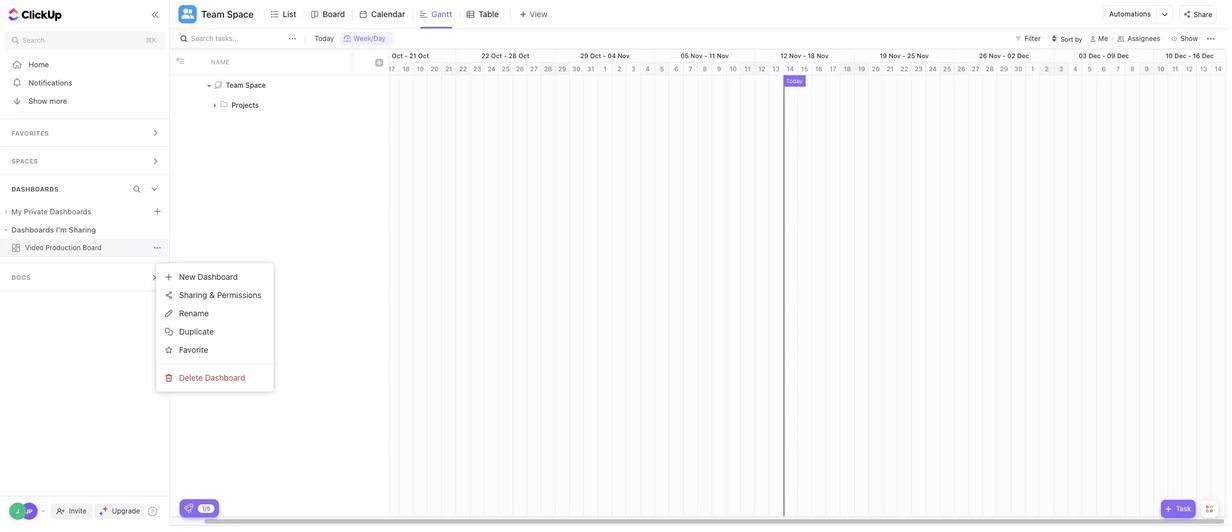 Task type: vqa. For each thing, say whether or not it's contained in the screenshot.
first 6 from left
yes



Task type: describe. For each thing, give the bounding box(es) containing it.
onboarding checklist button element
[[184, 504, 193, 513]]

2 column header from the left
[[187, 50, 204, 75]]

dashboard for delete dashboard
[[205, 373, 245, 383]]

assignees button
[[1113, 32, 1166, 46]]

calendar link
[[371, 0, 410, 29]]

31
[[587, 65, 594, 72]]

17 for first 17 element from right
[[830, 65, 837, 72]]

0 horizontal spatial 18
[[402, 65, 410, 72]]

15 for 15 oct - 21 oct
[[383, 52, 390, 59]]

22 for second 22 'element' from left
[[901, 65, 908, 72]]

2 20 from the left
[[872, 65, 880, 72]]

1 horizontal spatial 12
[[781, 52, 788, 59]]

calendar
[[371, 9, 405, 19]]

2 6 from the left
[[1102, 65, 1106, 72]]

team inside cell
[[226, 81, 244, 89]]

dec for 26 nov - 02 dec
[[1017, 52, 1029, 59]]

assignees
[[1128, 34, 1161, 43]]

task
[[1176, 505, 1191, 513]]

2 26 element from the left
[[955, 63, 969, 75]]

24 for 2nd 24 element from left
[[929, 65, 937, 72]]

2 nov from the left
[[691, 52, 703, 59]]

- for 25
[[903, 52, 906, 59]]

10 for 10 dec - 16 dec
[[1166, 52, 1173, 59]]

sharing & permissions button
[[161, 286, 269, 305]]

2 2 from the left
[[1045, 65, 1049, 72]]

2 27 element from the left
[[969, 63, 983, 75]]

05 nov - 11 nov element
[[655, 50, 755, 62]]

tasks...
[[215, 34, 239, 43]]

2 12 element from the left
[[1183, 63, 1197, 75]]

new
[[179, 272, 196, 282]]

sharing inside sharing & permissions button
[[179, 290, 207, 300]]

1 22 element from the left
[[456, 63, 471, 75]]

 image for first column header from the right
[[375, 59, 383, 67]]

03 dec - 09 dec
[[1079, 52, 1129, 59]]

19 nov - 25 nov
[[880, 52, 929, 59]]

1 6 from the left
[[674, 65, 679, 72]]

25 for first 25 element from right
[[943, 65, 951, 72]]

2 horizontal spatial 12
[[1186, 65, 1193, 72]]

my
[[11, 207, 22, 216]]

2 13 from the left
[[1200, 65, 1208, 72]]

03 dec - 09 dec element
[[1055, 50, 1154, 62]]

2 horizontal spatial 18
[[844, 65, 851, 72]]

2 19 element from the left
[[855, 63, 869, 75]]

duplicate
[[179, 327, 214, 336]]

2 horizontal spatial 26
[[979, 52, 987, 59]]

name
[[211, 58, 230, 66]]

new dashboard button
[[161, 268, 269, 286]]

oct for 29
[[590, 52, 601, 59]]

home
[[29, 60, 49, 69]]

2 22 element from the left
[[898, 63, 912, 75]]

favorites
[[11, 129, 49, 137]]

table link
[[479, 0, 503, 29]]

24 for 2nd 24 element from the right
[[488, 65, 496, 72]]

dashboards for dashboards i'm sharing
[[11, 225, 54, 234]]

- for 11
[[704, 52, 707, 59]]

2 25 element from the left
[[941, 63, 955, 75]]

2 horizontal spatial 29
[[1000, 65, 1008, 72]]

1 11 element from the left
[[741, 63, 755, 75]]

1 5 from the left
[[660, 65, 664, 72]]

1 14 element from the left
[[784, 63, 798, 75]]

dashboards i'm sharing
[[11, 225, 96, 234]]

2 5 from the left
[[1088, 65, 1092, 72]]

1/5
[[202, 505, 210, 512]]

today button
[[311, 32, 338, 46]]

team space - 0.00% row
[[170, 75, 389, 95]]

new dashboard
[[179, 272, 238, 282]]

2 28 element from the left
[[983, 63, 998, 75]]

2 23 from the left
[[915, 65, 923, 72]]

26 nov - 02 dec
[[979, 52, 1029, 59]]

2 4 from the left
[[1074, 65, 1078, 72]]

production
[[45, 244, 81, 252]]

- for 04
[[603, 52, 606, 59]]

1 25 element from the left
[[499, 63, 513, 75]]

team space inside team space cell
[[226, 81, 266, 89]]

2 horizontal spatial 19
[[880, 52, 887, 59]]

2 29 element from the left
[[998, 63, 1012, 75]]

my private dashboards
[[11, 207, 91, 216]]

2 17 element from the left
[[826, 63, 841, 75]]

0 horizontal spatial 26
[[516, 65, 524, 72]]

oct for 22
[[491, 52, 502, 59]]

1 17 element from the left
[[385, 63, 399, 75]]

delete dashboard button
[[161, 369, 269, 387]]

dec for 03 dec - 09 dec
[[1117, 52, 1129, 59]]

14 for 1st 14 element
[[787, 65, 794, 72]]

1 28 element from the left
[[541, 63, 556, 75]]

1 vertical spatial today
[[787, 78, 803, 84]]

- for 21
[[405, 52, 408, 59]]

2 11 element from the left
[[1169, 63, 1183, 75]]

30 for first 30 element from right
[[1015, 65, 1023, 72]]

board link
[[323, 0, 350, 29]]

0 horizontal spatial 11
[[709, 52, 715, 59]]

29 oct - 04 nov
[[580, 52, 630, 59]]

1 30 element from the left
[[570, 63, 584, 75]]

1 vertical spatial 16
[[815, 65, 823, 72]]

search for search
[[22, 36, 45, 44]]

02
[[1008, 52, 1016, 59]]

search tasks...
[[191, 34, 239, 43]]

list link
[[283, 0, 301, 29]]

28 for first 28 "element" from left
[[544, 65, 552, 72]]

rename
[[179, 309, 209, 318]]

team space inside 'team space' "button"
[[201, 9, 254, 19]]

show
[[29, 96, 47, 105]]

10 dec - 16 dec
[[1166, 52, 1214, 59]]

1 horizontal spatial 26
[[958, 65, 966, 72]]

03
[[1079, 52, 1087, 59]]

1 1 from the left
[[604, 65, 607, 72]]

3 column header from the left
[[352, 50, 370, 75]]

1 26 element from the left
[[513, 63, 528, 75]]

2 9 from the left
[[1145, 65, 1149, 72]]

1 column header from the left
[[170, 50, 187, 75]]

name row
[[170, 50, 389, 75]]

i'm
[[56, 225, 67, 234]]

14 for first 14 element from the right
[[1215, 65, 1222, 72]]

28 for 1st 28 "element" from right
[[986, 65, 994, 72]]

sidebar navigation
[[0, 0, 170, 526]]

share
[[1194, 10, 1213, 19]]

15 for 15
[[801, 65, 808, 72]]

0 horizontal spatial 12
[[758, 65, 765, 72]]

16 element
[[812, 63, 826, 75]]

dashboards for dashboards
[[11, 185, 59, 193]]

notifications
[[29, 78, 72, 87]]

04
[[608, 52, 616, 59]]

15 oct - 21 oct
[[383, 52, 429, 59]]

0 horizontal spatial 19
[[417, 65, 424, 72]]

upgrade link
[[94, 504, 145, 520]]

1 12 element from the left
[[755, 63, 769, 75]]

2 21 element from the left
[[883, 63, 898, 75]]

15 element
[[798, 63, 812, 75]]

notifications link
[[0, 74, 170, 92]]

1 horizontal spatial 11
[[745, 65, 751, 72]]

automations
[[1110, 10, 1151, 18]]

0 vertical spatial board
[[323, 9, 345, 19]]

2 10 element from the left
[[1154, 63, 1169, 75]]

gantt link
[[431, 0, 457, 29]]

table
[[479, 9, 499, 19]]

1 23 element from the left
[[471, 63, 485, 75]]

10 for 1st 10 element from the left
[[730, 65, 737, 72]]

1 13 from the left
[[773, 65, 780, 72]]



Task type: locate. For each thing, give the bounding box(es) containing it.
05 nov - 11 nov
[[681, 52, 729, 59]]

0 horizontal spatial 22 element
[[456, 63, 471, 75]]

5 oct from the left
[[590, 52, 601, 59]]

dashboard up sharing & permissions
[[198, 272, 238, 282]]

19 element down 15 oct - 21 oct element
[[414, 63, 428, 75]]

16 down share button
[[1193, 52, 1200, 59]]

1 horizontal spatial board
[[323, 9, 345, 19]]

0 horizontal spatial 15
[[383, 52, 390, 59]]

favorite
[[179, 345, 208, 355]]

- for 09
[[1103, 52, 1106, 59]]

0 horizontal spatial sharing
[[69, 225, 96, 234]]

17
[[388, 65, 395, 72], [830, 65, 837, 72]]

2 oct from the left
[[418, 52, 429, 59]]

13 element left 15 'element' on the right
[[769, 63, 784, 75]]

17 element down 15 oct - 21 oct
[[385, 63, 399, 75]]

search
[[191, 34, 213, 43], [22, 36, 45, 44]]

8 down 05 nov - 11 nov element
[[703, 65, 707, 72]]

Search tasks... text field
[[191, 31, 286, 47]]

8
[[703, 65, 707, 72], [1131, 65, 1135, 72]]

2 down "26 nov - 02 dec" element
[[1045, 65, 1049, 72]]

22 for 22 oct - 28 oct
[[482, 52, 489, 59]]

15 oct - 21 oct element
[[356, 50, 456, 62]]

2 horizontal spatial 11
[[1172, 65, 1179, 72]]

25 element down 22 oct - 28 oct element
[[499, 63, 513, 75]]

0 vertical spatial sharing
[[69, 225, 96, 234]]

team
[[201, 9, 225, 19], [226, 81, 244, 89]]

1 horizontal spatial 26 element
[[955, 63, 969, 75]]

7
[[689, 65, 693, 72], [1117, 65, 1120, 72]]

- for 18
[[803, 52, 806, 59]]

13 left 15 'element' on the right
[[773, 65, 780, 72]]

20 down the 19 nov - 25 nov
[[872, 65, 880, 72]]

1 horizontal spatial 24
[[929, 65, 937, 72]]

3 dec from the left
[[1117, 52, 1129, 59]]

28 element
[[541, 63, 556, 75], [983, 63, 998, 75]]

team up the search tasks... on the top left of the page
[[201, 9, 225, 19]]

name column header
[[204, 50, 352, 75]]

2 dec from the left
[[1089, 52, 1101, 59]]

25
[[907, 52, 915, 59], [502, 65, 510, 72], [943, 65, 951, 72]]

12 nov - 18 nov
[[781, 52, 829, 59]]

5
[[660, 65, 664, 72], [1088, 65, 1092, 72]]

4 column header from the left
[[370, 50, 389, 75]]

21
[[409, 52, 416, 59], [445, 65, 452, 72], [887, 65, 894, 72]]

18 right 16 element
[[844, 65, 851, 72]]

7 down 03 dec - 09 dec 'element'
[[1117, 65, 1120, 72]]

0 horizontal spatial 30 element
[[570, 63, 584, 75]]

19 element
[[414, 63, 428, 75], [855, 63, 869, 75]]

1 20 element from the left
[[428, 63, 442, 75]]

2 1 from the left
[[1031, 65, 1034, 72]]

1 7 from the left
[[689, 65, 693, 72]]

team space tree grid
[[170, 50, 389, 517]]

search left tasks...
[[191, 34, 213, 43]]

0 horizontal spatial 29 element
[[556, 63, 570, 75]]

10 for first 10 element from right
[[1158, 65, 1165, 72]]

share button
[[1180, 5, 1217, 23]]

1 horizontal spatial 11 element
[[1169, 63, 1183, 75]]

14
[[787, 65, 794, 72], [1215, 65, 1222, 72]]

24
[[488, 65, 496, 72], [929, 65, 937, 72]]

space inside "button"
[[227, 9, 254, 19]]

20 element
[[428, 63, 442, 75], [869, 63, 883, 75]]

14 element
[[784, 63, 798, 75], [1211, 63, 1226, 75]]

27
[[530, 65, 538, 72], [972, 65, 980, 72]]

29
[[580, 52, 589, 59], [558, 65, 566, 72], [1000, 65, 1008, 72]]

rename button
[[161, 305, 269, 323]]

0 horizontal spatial 14 element
[[784, 63, 798, 75]]

invite
[[69, 507, 86, 516]]

2 - from the left
[[504, 52, 507, 59]]

4 dec from the left
[[1175, 52, 1187, 59]]

22 down the 19 nov - 25 nov element
[[901, 65, 908, 72]]

0 horizontal spatial 24 element
[[485, 63, 499, 75]]

1 horizontal spatial 24 element
[[926, 63, 941, 75]]

0 vertical spatial 15
[[383, 52, 390, 59]]

3
[[632, 65, 636, 72], [1059, 65, 1063, 72]]

1 horizontal spatial 2
[[1045, 65, 1049, 72]]

private
[[24, 207, 48, 216]]

1 29 element from the left
[[556, 63, 570, 75]]

7 down the 05
[[689, 65, 693, 72]]

17 element right 15 'element' on the right
[[826, 63, 841, 75]]

dec down share
[[1202, 52, 1214, 59]]

6 down 03 dec - 09 dec 'element'
[[1102, 65, 1106, 72]]

1 23 from the left
[[473, 65, 481, 72]]

home link
[[0, 55, 170, 74]]

0 horizontal spatial 25
[[502, 65, 510, 72]]

0 horizontal spatial 17
[[388, 65, 395, 72]]

favorite button
[[161, 341, 269, 359]]

1 vertical spatial 15
[[801, 65, 808, 72]]

27 down 22 oct - 28 oct element
[[530, 65, 538, 72]]

team down the name
[[226, 81, 244, 89]]

- for 28
[[504, 52, 507, 59]]

dec
[[1017, 52, 1029, 59], [1089, 52, 1101, 59], [1117, 52, 1129, 59], [1175, 52, 1187, 59], [1202, 52, 1214, 59]]

29 down "26 nov - 02 dec" element
[[1000, 65, 1008, 72]]

space inside cell
[[245, 81, 266, 89]]

6 nov from the left
[[889, 52, 901, 59]]

1 horizontal spatial 20
[[872, 65, 880, 72]]

2 17 from the left
[[830, 65, 837, 72]]

onboarding checklist button image
[[184, 504, 193, 513]]

25 element down the 19 nov - 25 nov element
[[941, 63, 955, 75]]

16
[[1193, 52, 1200, 59], [815, 65, 823, 72]]

0 horizontal spatial 28
[[509, 52, 517, 59]]

27 element down the 26 nov - 02 dec
[[969, 63, 983, 75]]

2 23 element from the left
[[912, 63, 926, 75]]

0 horizontal spatial 27
[[530, 65, 538, 72]]

11 element
[[741, 63, 755, 75], [1169, 63, 1183, 75]]

3 nov from the left
[[717, 52, 729, 59]]

26 down 22 oct - 28 oct element
[[516, 65, 524, 72]]

2 13 element from the left
[[1197, 63, 1211, 75]]

1 horizontal spatial 30
[[1015, 65, 1023, 72]]

18 element
[[399, 63, 414, 75], [841, 63, 855, 75]]

upgrade
[[112, 507, 140, 516]]

favorites button
[[0, 119, 170, 147]]

video
[[25, 244, 44, 252]]

16 right 15 'element' on the right
[[815, 65, 823, 72]]

10 element
[[727, 63, 741, 75], [1154, 63, 1169, 75]]

me
[[1099, 34, 1108, 43]]

sharing up the rename
[[179, 290, 207, 300]]

oct
[[392, 52, 403, 59], [418, 52, 429, 59], [491, 52, 502, 59], [519, 52, 530, 59], [590, 52, 601, 59]]

2 18 element from the left
[[841, 63, 855, 75]]

1 horizontal spatial 17
[[830, 65, 837, 72]]

28 element left 31
[[541, 63, 556, 75]]

me button
[[1086, 32, 1113, 46]]

- inside 03 dec - 09 dec 'element'
[[1103, 52, 1106, 59]]

- for 02
[[1003, 52, 1006, 59]]

1 horizontal spatial 25
[[907, 52, 915, 59]]

1 down "26 nov - 02 dec" element
[[1031, 65, 1034, 72]]

0 horizontal spatial 25 element
[[499, 63, 513, 75]]

1 10 element from the left
[[727, 63, 741, 75]]

21 for first 21 element from the right
[[887, 65, 894, 72]]

0 vertical spatial team
[[201, 9, 225, 19]]

today down board link
[[315, 34, 334, 43]]

0 vertical spatial today
[[315, 34, 334, 43]]

- inside 15 oct - 21 oct element
[[405, 52, 408, 59]]

21 element down 15 oct - 21 oct element
[[442, 63, 456, 75]]

1 18 element from the left
[[399, 63, 414, 75]]

1 vertical spatial team
[[226, 81, 244, 89]]

2 14 element from the left
[[1211, 63, 1226, 75]]

1 horizontal spatial 14
[[1215, 65, 1222, 72]]

12
[[781, 52, 788, 59], [758, 65, 765, 72], [1186, 65, 1193, 72]]

14 left 15 'element' on the right
[[787, 65, 794, 72]]

1 horizontal spatial 13
[[1200, 65, 1208, 72]]

11 right the 05
[[709, 52, 715, 59]]

25 for 1st 25 element from the left
[[502, 65, 510, 72]]

- inside "26 nov - 02 dec" element
[[1003, 52, 1006, 59]]

3 down the 29 oct - 04 nov element
[[632, 65, 636, 72]]

2 24 element from the left
[[926, 63, 941, 75]]

2 horizontal spatial 25
[[943, 65, 951, 72]]

duplicate button
[[161, 323, 269, 341]]

1 horizontal spatial 27
[[972, 65, 980, 72]]

09
[[1107, 52, 1116, 59]]

1 8 from the left
[[703, 65, 707, 72]]

list
[[283, 9, 296, 19]]

2 20 element from the left
[[869, 63, 883, 75]]

1 horizontal spatial 10
[[1158, 65, 1165, 72]]

1 horizontal spatial 29
[[580, 52, 589, 59]]

28 inside 22 oct - 28 oct element
[[509, 52, 517, 59]]

14 element down 10 dec - 16 dec element
[[1211, 63, 1226, 75]]

29 up 31
[[580, 52, 589, 59]]

26 nov - 02 dec element
[[955, 50, 1055, 62]]

0 horizontal spatial 19 element
[[414, 63, 428, 75]]

0 horizontal spatial 24
[[488, 65, 496, 72]]

10
[[1166, 52, 1173, 59], [730, 65, 737, 72], [1158, 65, 1165, 72]]

1
[[604, 65, 607, 72], [1031, 65, 1034, 72]]

11 down 05 nov - 11 nov element
[[745, 65, 751, 72]]

show more
[[29, 96, 67, 105]]

0 horizontal spatial 10 element
[[727, 63, 741, 75]]

1 horizontal spatial 14 element
[[1211, 63, 1226, 75]]

26 element down "26 nov - 02 dec" element
[[955, 63, 969, 75]]

more
[[49, 96, 67, 105]]

dashboard down favorite button
[[205, 373, 245, 383]]

1 horizontal spatial 16
[[1193, 52, 1200, 59]]

sharing & permissions
[[179, 290, 262, 300]]

19 nov - 25 nov element
[[855, 50, 955, 62]]

1 30 from the left
[[573, 65, 581, 72]]

20 down 15 oct - 21 oct element
[[431, 65, 439, 72]]

1 horizontal spatial 27 element
[[969, 63, 983, 75]]

1 horizontal spatial 22
[[482, 52, 489, 59]]

2 dashboards from the top
[[11, 225, 54, 234]]

0 vertical spatial dashboards
[[11, 185, 59, 193]]

dec down share button
[[1175, 52, 1187, 59]]

9 down 05 nov - 11 nov element
[[717, 65, 721, 72]]

26 element
[[513, 63, 528, 75], [955, 63, 969, 75]]

0 horizontal spatial 9
[[717, 65, 721, 72]]

1 horizontal spatial 19
[[858, 65, 865, 72]]

23 element down 22 oct - 28 oct
[[471, 63, 485, 75]]

30 element
[[570, 63, 584, 75], [1012, 63, 1026, 75]]

20 element down 15 oct - 21 oct element
[[428, 63, 442, 75]]

2 30 element from the left
[[1012, 63, 1026, 75]]

22
[[482, 52, 489, 59], [459, 65, 467, 72], [901, 65, 908, 72]]

- inside 10 dec - 16 dec element
[[1189, 52, 1192, 59]]

21 for 2nd 21 element from right
[[445, 65, 452, 72]]

30 element left 31
[[570, 63, 584, 75]]

0 horizontal spatial 27 element
[[528, 63, 541, 75]]

25 element
[[499, 63, 513, 75], [941, 63, 955, 75]]

dashboards up private
[[11, 185, 59, 193]]

7 - from the left
[[1003, 52, 1006, 59]]

12 nov - 18 nov element
[[755, 50, 855, 62]]

11 down "10 dec - 16 dec"
[[1172, 65, 1179, 72]]

team inside "button"
[[201, 9, 225, 19]]

24 down 22 oct - 28 oct
[[488, 65, 496, 72]]

dashboard inside button
[[205, 373, 245, 383]]

sharing inside the sidebar navigation
[[69, 225, 96, 234]]

1 horizontal spatial 8
[[1131, 65, 1135, 72]]

1 24 element from the left
[[485, 63, 499, 75]]

0 horizontal spatial 23 element
[[471, 63, 485, 75]]

delete
[[179, 373, 203, 383]]

 image
[[176, 56, 184, 64], [375, 59, 383, 67]]

2 horizontal spatial 10
[[1166, 52, 1173, 59]]

1 horizontal spatial 18
[[808, 52, 815, 59]]

today down 15 'element' on the right
[[787, 78, 803, 84]]

1 9 from the left
[[717, 65, 721, 72]]

8 - from the left
[[1103, 52, 1106, 59]]

1 nov from the left
[[618, 52, 630, 59]]

1 horizontal spatial 23
[[915, 65, 923, 72]]

17 for first 17 element
[[388, 65, 395, 72]]

21 down 15 oct - 21 oct element
[[445, 65, 452, 72]]

1 4 from the left
[[646, 65, 650, 72]]

2 horizontal spatial 21
[[887, 65, 894, 72]]

24 element
[[485, 63, 499, 75], [926, 63, 941, 75]]

oct for 15
[[392, 52, 403, 59]]

18 element right 16 element
[[841, 63, 855, 75]]

0 horizontal spatial 20
[[431, 65, 439, 72]]

19 element right 16 element
[[855, 63, 869, 75]]

19
[[880, 52, 887, 59], [417, 65, 424, 72], [858, 65, 865, 72]]

24 element down 22 oct - 28 oct
[[485, 63, 499, 75]]

0 horizontal spatial team
[[201, 9, 225, 19]]

search inside the sidebar navigation
[[22, 36, 45, 44]]

20 element down the 19 nov - 25 nov
[[869, 63, 883, 75]]

search up home
[[22, 36, 45, 44]]

1 21 element from the left
[[442, 63, 456, 75]]

1 horizontal spatial 15
[[801, 65, 808, 72]]

11 element down "10 dec - 16 dec"
[[1169, 63, 1183, 75]]

1 19 element from the left
[[414, 63, 428, 75]]

30
[[573, 65, 581, 72], [1015, 65, 1023, 72]]

17 element
[[385, 63, 399, 75], [826, 63, 841, 75]]

space up search tasks... 'text box'
[[227, 9, 254, 19]]

2 27 from the left
[[972, 65, 980, 72]]

8 nov from the left
[[989, 52, 1001, 59]]

1 2 from the left
[[617, 65, 621, 72]]

dashboard inside button
[[198, 272, 238, 282]]

team space down the name
[[226, 81, 266, 89]]

2 8 from the left
[[1131, 65, 1135, 72]]

- inside 12 nov - 18 nov element
[[803, 52, 806, 59]]

0 vertical spatial 16
[[1193, 52, 1200, 59]]

11
[[709, 52, 715, 59], [745, 65, 751, 72], [1172, 65, 1179, 72]]

21 element
[[442, 63, 456, 75], [883, 63, 898, 75]]

10 element down "10 dec - 16 dec"
[[1154, 63, 1169, 75]]

video production board link
[[0, 239, 157, 257]]

1 vertical spatial sharing
[[179, 290, 207, 300]]

5 - from the left
[[803, 52, 806, 59]]

18 down 15 oct - 21 oct element
[[402, 65, 410, 72]]

0 vertical spatial team space
[[201, 9, 254, 19]]

4
[[646, 65, 650, 72], [1074, 65, 1078, 72]]

3 - from the left
[[603, 52, 606, 59]]

sharing up the video production board link
[[69, 225, 96, 234]]

5 down 03 dec - 09 dec
[[1088, 65, 1092, 72]]

17 right 16 element
[[830, 65, 837, 72]]

0 horizontal spatial 21 element
[[442, 63, 456, 75]]

22 element down the 19 nov - 25 nov element
[[898, 63, 912, 75]]

1 vertical spatial space
[[245, 81, 266, 89]]

12 element left 15 'element' on the right
[[755, 63, 769, 75]]

2
[[617, 65, 621, 72], [1045, 65, 1049, 72]]

team space up tasks...
[[201, 9, 254, 19]]

1 horizontal spatial today
[[787, 78, 803, 84]]

- inside 22 oct - 28 oct element
[[504, 52, 507, 59]]

dec right 02
[[1017, 52, 1029, 59]]

28 element down the 26 nov - 02 dec
[[983, 63, 998, 75]]

2 horizontal spatial 22
[[901, 65, 908, 72]]

23 element
[[471, 63, 485, 75], [912, 63, 926, 75]]

21 down the 19 nov - 25 nov
[[887, 65, 894, 72]]

0 horizontal spatial search
[[22, 36, 45, 44]]

27 element
[[528, 63, 541, 75], [969, 63, 983, 75]]

23 down 22 oct - 28 oct element
[[473, 65, 481, 72]]

dec right "03"
[[1089, 52, 1101, 59]]

1 14 from the left
[[787, 65, 794, 72]]

0 horizontal spatial today
[[315, 34, 334, 43]]

dashboards
[[50, 207, 91, 216]]

4 oct from the left
[[519, 52, 530, 59]]

22 down 22 oct - 28 oct element
[[459, 65, 467, 72]]

0 horizontal spatial 22
[[459, 65, 467, 72]]

15 down calendar link
[[383, 52, 390, 59]]

team space cell
[[204, 75, 352, 95]]

column header
[[170, 50, 187, 75], [187, 50, 204, 75], [352, 50, 370, 75], [370, 50, 389, 75]]

30 left 31
[[573, 65, 581, 72]]

&
[[209, 290, 215, 300]]

2 horizontal spatial 28
[[986, 65, 994, 72]]

video production board
[[25, 244, 102, 252]]

13 down 10 dec - 16 dec element
[[1200, 65, 1208, 72]]

- inside the 19 nov - 25 nov element
[[903, 52, 906, 59]]

nov
[[618, 52, 630, 59], [691, 52, 703, 59], [717, 52, 729, 59], [789, 52, 801, 59], [817, 52, 829, 59], [889, 52, 901, 59], [917, 52, 929, 59], [989, 52, 1001, 59]]

 image down calendar
[[375, 59, 383, 67]]

team space
[[201, 9, 254, 19], [226, 81, 266, 89]]

search for search tasks...
[[191, 34, 213, 43]]

1 3 from the left
[[632, 65, 636, 72]]

0 horizontal spatial 11 element
[[741, 63, 755, 75]]

21 element down the 19 nov - 25 nov
[[883, 63, 898, 75]]

0 horizontal spatial 29
[[558, 65, 566, 72]]

- inside 05 nov - 11 nov element
[[704, 52, 707, 59]]

15 down 12 nov - 18 nov element
[[801, 65, 808, 72]]

today
[[315, 34, 334, 43], [787, 78, 803, 84]]

1 13 element from the left
[[769, 63, 784, 75]]

4 down the 29 oct - 04 nov element
[[646, 65, 650, 72]]

26 down "26 nov - 02 dec" element
[[958, 65, 966, 72]]

1 dashboards from the top
[[11, 185, 59, 193]]

dashboard for new dashboard
[[198, 272, 238, 282]]

26 element down 22 oct - 28 oct element
[[513, 63, 528, 75]]

29 element
[[556, 63, 570, 75], [998, 63, 1012, 75]]

0 horizontal spatial 10
[[730, 65, 737, 72]]

9
[[717, 65, 721, 72], [1145, 65, 1149, 72]]

1 vertical spatial dashboard
[[205, 373, 245, 383]]

⌘k
[[146, 36, 157, 44]]

23 down the 19 nov - 25 nov element
[[915, 65, 923, 72]]

board inside the sidebar navigation
[[83, 244, 102, 252]]

gantt
[[431, 9, 452, 19]]

1 horizontal spatial 13 element
[[1197, 63, 1211, 75]]

22 oct - 28 oct
[[482, 52, 530, 59]]

13 element
[[769, 63, 784, 75], [1197, 63, 1211, 75]]

4 - from the left
[[704, 52, 707, 59]]

26
[[979, 52, 987, 59], [516, 65, 524, 72], [958, 65, 966, 72]]

- for 16
[[1189, 52, 1192, 59]]

5 nov from the left
[[817, 52, 829, 59]]

1 horizontal spatial 6
[[1102, 65, 1106, 72]]

0 horizontal spatial 18 element
[[399, 63, 414, 75]]

space
[[227, 9, 254, 19], [245, 81, 266, 89]]

15 inside 'element'
[[801, 65, 808, 72]]

2 14 from the left
[[1215, 65, 1222, 72]]

1 27 from the left
[[530, 65, 538, 72]]

dec right 09
[[1117, 52, 1129, 59]]

- inside the 29 oct - 04 nov element
[[603, 52, 606, 59]]

0 horizontal spatial 12 element
[[755, 63, 769, 75]]

0 vertical spatial space
[[227, 9, 254, 19]]

1 horizontal spatial 21 element
[[883, 63, 898, 75]]

5 down 05 nov - 11 nov element
[[660, 65, 664, 72]]

4 nov from the left
[[789, 52, 801, 59]]

05
[[681, 52, 689, 59]]

29 element left 31
[[556, 63, 570, 75]]

permissions
[[217, 290, 262, 300]]

1 horizontal spatial 7
[[1117, 65, 1120, 72]]

11 element down 05 nov - 11 nov element
[[741, 63, 755, 75]]

0 horizontal spatial 20 element
[[428, 63, 442, 75]]

 image for 1st column header
[[176, 56, 184, 64]]

1 horizontal spatial 19 element
[[855, 63, 869, 75]]

2 7 from the left
[[1117, 65, 1120, 72]]

1 dec from the left
[[1017, 52, 1029, 59]]

1 27 element from the left
[[528, 63, 541, 75]]

0 horizontal spatial 7
[[689, 65, 693, 72]]

23 element down the 19 nov - 25 nov element
[[912, 63, 926, 75]]

18 element down 15 oct - 21 oct element
[[399, 63, 414, 75]]

6
[[674, 65, 679, 72], [1102, 65, 1106, 72]]

2 30 from the left
[[1015, 65, 1023, 72]]

1 horizontal spatial search
[[191, 34, 213, 43]]

1 horizontal spatial 17 element
[[826, 63, 841, 75]]

-
[[405, 52, 408, 59], [504, 52, 507, 59], [603, 52, 606, 59], [704, 52, 707, 59], [803, 52, 806, 59], [903, 52, 906, 59], [1003, 52, 1006, 59], [1103, 52, 1106, 59], [1189, 52, 1192, 59]]

team space button
[[197, 2, 254, 27]]

1 oct from the left
[[392, 52, 403, 59]]

31 element
[[584, 63, 598, 75]]

29 left 31
[[558, 65, 566, 72]]

1 horizontal spatial  image
[[375, 59, 383, 67]]

22 for first 22 'element' from left
[[459, 65, 467, 72]]

7 nov from the left
[[917, 52, 929, 59]]

30 for 1st 30 element from left
[[573, 65, 581, 72]]

8 down assignees button in the top right of the page
[[1131, 65, 1135, 72]]

5 dec from the left
[[1202, 52, 1214, 59]]

10 element down 05 nov - 11 nov element
[[727, 63, 741, 75]]

30 down 02
[[1015, 65, 1023, 72]]

22 element
[[456, 63, 471, 75], [898, 63, 912, 75]]

10 dec - 16 dec element
[[1154, 50, 1226, 62]]

6 - from the left
[[903, 52, 906, 59]]

27 down the 26 nov - 02 dec
[[972, 65, 980, 72]]

3 oct from the left
[[491, 52, 502, 59]]

delete dashboard
[[179, 373, 245, 383]]

dashboards up video
[[11, 225, 54, 234]]

1 horizontal spatial 29 element
[[998, 63, 1012, 75]]

1 horizontal spatial 22 element
[[898, 63, 912, 75]]

1 vertical spatial team space
[[226, 81, 266, 89]]

0 horizontal spatial 1
[[604, 65, 607, 72]]

1 20 from the left
[[431, 65, 439, 72]]

22 oct - 28 oct element
[[456, 50, 556, 62]]

6 down 05 nov - 11 nov element
[[674, 65, 679, 72]]

0 horizontal spatial 13
[[773, 65, 780, 72]]

12 element
[[755, 63, 769, 75], [1183, 63, 1197, 75]]

1 down the 29 oct - 04 nov element
[[604, 65, 607, 72]]

9 down assignees on the right top of page
[[1145, 65, 1149, 72]]

2 24 from the left
[[929, 65, 937, 72]]

today inside 'button'
[[315, 34, 334, 43]]

13 element down 10 dec - 16 dec element
[[1197, 63, 1211, 75]]

docs
[[11, 274, 31, 281]]

board right 'production' at left
[[83, 244, 102, 252]]

dashboard
[[198, 272, 238, 282], [205, 373, 245, 383]]

9 - from the left
[[1189, 52, 1192, 59]]

14 element down 12 nov - 18 nov
[[784, 63, 798, 75]]

automations button
[[1104, 6, 1157, 23]]

2 3 from the left
[[1059, 65, 1063, 72]]

0 horizontal spatial 17 element
[[385, 63, 399, 75]]

dashboards
[[11, 185, 59, 193], [11, 225, 54, 234]]

0 horizontal spatial 21
[[409, 52, 416, 59]]

29 oct - 04 nov element
[[556, 50, 655, 62]]

dec for 10 dec - 16 dec
[[1202, 52, 1214, 59]]



